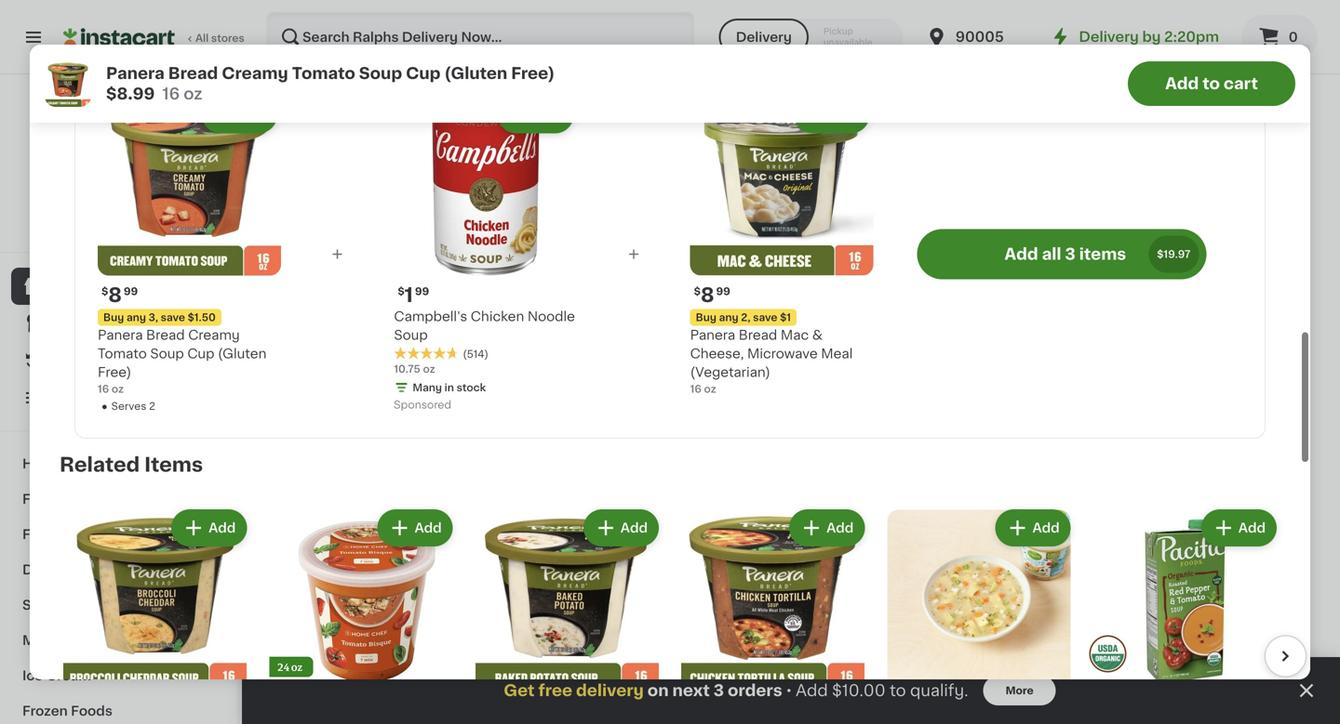 Task type: locate. For each thing, give the bounding box(es) containing it.
policy
[[130, 207, 163, 217]]

0 horizontal spatial 16
[[98, 385, 109, 395]]

satisfaction
[[78, 226, 141, 236]]

view left the (60+) at the top right of page
[[1096, 135, 1128, 148]]

$ for del real pork in green sauce
[[456, 359, 463, 369]]

0 horizontal spatial 3
[[714, 684, 724, 699]]

panera inside panera bread creamy tomato soup cup (gluten free)
[[625, 401, 671, 414]]

0 vertical spatial and
[[447, 132, 486, 151]]

0 vertical spatial to
[[1203, 76, 1220, 92]]

soup inside panera bread creamy tomato soup cup (gluten free) 16 oz ● serves 2
[[150, 348, 184, 361]]

view pricing policy link
[[63, 205, 174, 220]]

sardines,
[[1065, 10, 1126, 23]]

0 horizontal spatial in
[[445, 383, 454, 393]]

chicken up the (514)
[[471, 311, 524, 324]]

free) for panera bread creamy tomato soup cup (gluten free) $8.99 16 oz
[[511, 66, 555, 81]]

0 horizontal spatial bubbies sauerkraut 25 oz
[[625, 10, 753, 39]]

fresh up the dairy
[[22, 529, 60, 542]]

holiday
[[22, 458, 74, 471]]

panera inside panera bread mac & cheese, microwave meal (vegetarian) 16 oz
[[690, 329, 735, 342]]

1 horizontal spatial $ 8 99
[[694, 286, 730, 305]]

1 horizontal spatial sauerkraut
[[856, 10, 926, 23]]

1 horizontal spatial kosher
[[1202, 10, 1248, 23]]

1 horizontal spatial $1.50
[[715, 385, 743, 395]]

0 horizontal spatial cup
[[187, 348, 215, 361]]

bubbies
[[279, 10, 333, 23], [452, 10, 506, 23], [625, 10, 679, 23], [799, 10, 852, 23], [1145, 10, 1198, 23]]

0 horizontal spatial foods
[[71, 705, 112, 718]]

$ inside the $ 1 99
[[398, 287, 405, 297]]

butter
[[452, 29, 493, 42]]

2 pickles from the left
[[1145, 29, 1191, 42]]

(gluten inside panera bread autumn squash soup (gluten free) 32 oz
[[1234, 401, 1283, 414]]

0 vertical spatial items
[[1079, 247, 1126, 262]]

1 bubbies sauerkraut 25 oz from the left
[[625, 10, 753, 39]]

add inside 'add to cart' button
[[1165, 76, 1199, 92]]

2 32 from the left
[[1145, 438, 1158, 448]]

fresh vegetables
[[22, 493, 139, 506]]

items right eligible
[[726, 500, 764, 513]]

soup inside panera bread autumn squash soup (gluten free) 32 oz
[[1197, 401, 1231, 414]]

squash
[[1145, 401, 1193, 414]]

100% satisfaction guarantee
[[48, 226, 197, 236]]

1 horizontal spatial bubbies kosher dill pickles button
[[1145, 0, 1303, 60]]

soup
[[359, 66, 402, 81], [394, 329, 428, 342], [150, 348, 184, 361], [1197, 401, 1231, 414], [330, 420, 364, 433], [678, 420, 712, 433]]

cup right again
[[187, 348, 215, 361]]

0 horizontal spatial kosher
[[336, 10, 382, 23]]

1 vertical spatial buy any 3, save $1.50
[[631, 385, 743, 395]]

delivery for delivery
[[736, 31, 792, 44]]

bread inside panera bread creamy tomato soup cup (gluten free) $8.99 16 oz
[[168, 66, 218, 81]]

16 for cheese,
[[690, 385, 702, 395]]

32 down squash
[[1145, 438, 1158, 448]]

tomato for ●
[[98, 348, 147, 361]]

bubbies kosher dill pickles button
[[279, 0, 437, 60], [1145, 0, 1303, 60]]

•
[[786, 684, 792, 699]]

3, up panera bread creamy tomato soup cup (gluten free)
[[676, 385, 686, 395]]

noodle inside campbell's chicken noodle soup
[[528, 311, 575, 324]]

free) down chips,
[[511, 66, 555, 81]]

bread inside panera bread creamy tomato soup cup (gluten free) 16 oz ● serves 2
[[146, 329, 185, 342]]

0 vertical spatial buy any 3, save $1.50
[[103, 313, 216, 323]]

items left $19.97
[[1079, 247, 1126, 262]]

16 up panera bread creamy tomato soup cup (gluten free)
[[690, 385, 702, 395]]

1 horizontal spatial save
[[688, 385, 713, 395]]

soup down 'classic'
[[330, 420, 364, 433]]

buy it again link
[[11, 342, 226, 380]]

delivery
[[1079, 30, 1139, 44], [736, 31, 792, 44], [99, 185, 155, 198]]

99 for buy any 3, save $1.50
[[124, 287, 138, 297]]

bread inside panera bread autumn squash soup (gluten free) 32 oz
[[1193, 383, 1232, 396]]

1 vertical spatial chicken
[[355, 401, 408, 414]]

cup
[[406, 66, 441, 81], [187, 348, 215, 361], [715, 420, 742, 433]]

2 8 from the left
[[701, 286, 714, 305]]

$8.99 element up panera bread creamy tomato soup cup (gluten free)
[[625, 356, 784, 380]]

brand
[[1023, 10, 1062, 23]]

3
[[1065, 247, 1076, 262], [714, 684, 724, 699]]

90005
[[956, 30, 1004, 44]]

frozen
[[22, 705, 68, 718]]

bread inside panera bread creamy tomato soup cup (gluten free)
[[674, 401, 713, 414]]

panera inside panera bread creamy tomato soup cup (gluten free) $8.99 16 oz
[[106, 66, 165, 81]]

0 horizontal spatial $1.50
[[188, 313, 216, 323]]

add to cart button
[[1128, 61, 1295, 106]]

pickles inside product group
[[1145, 29, 1191, 42]]

1 vertical spatial items
[[726, 500, 764, 513]]

and
[[447, 132, 486, 151], [392, 383, 417, 396]]

oz up 'many'
[[423, 365, 435, 375]]

2 horizontal spatial 16
[[690, 385, 702, 395]]

together
[[294, 42, 385, 62]]

2 horizontal spatial tomato
[[625, 420, 675, 433]]

free) for panera bread creamy tomato soup cup (gluten free)
[[677, 439, 711, 452]]

buy
[[103, 313, 124, 323], [696, 313, 717, 323], [52, 355, 79, 368], [631, 385, 652, 395]]

1 vertical spatial $1.50
[[715, 385, 743, 395]]

add button
[[204, 98, 275, 132], [500, 98, 572, 132], [796, 98, 868, 132], [706, 196, 778, 229], [1225, 196, 1297, 229], [173, 512, 245, 546], [379, 512, 451, 546], [585, 512, 657, 546], [791, 512, 863, 546], [997, 512, 1069, 546], [1203, 512, 1275, 546], [360, 621, 432, 654], [533, 621, 605, 654], [706, 621, 778, 654], [879, 621, 951, 654], [1052, 621, 1124, 654], [1225, 621, 1297, 654]]

0 horizontal spatial noodle
[[279, 420, 327, 433]]

many in stock
[[413, 383, 486, 393]]

seafood
[[74, 635, 130, 648]]

free) inside panera bread autumn squash soup (gluten free) 32 oz
[[1145, 420, 1178, 433]]

99 right 11
[[828, 359, 842, 369]]

panera inside panera bread creamy tomato soup cup (gluten free) 16 oz ● serves 2
[[98, 329, 143, 342]]

99 inside the $ 11 99
[[828, 359, 842, 369]]

in left stock on the bottom of page
[[445, 383, 454, 393]]

items
[[1079, 247, 1126, 262], [726, 500, 764, 513]]

oz down (vegetarian)
[[704, 385, 716, 395]]

1 sauerkraut from the left
[[682, 10, 753, 23]]

free) inside panera bread creamy tomato soup cup (gluten free) $8.99 16 oz
[[511, 66, 555, 81]]

2 $ 8 99 from the left
[[694, 286, 730, 305]]

$19.97
[[1157, 249, 1191, 260]]

oz up serves
[[112, 385, 124, 395]]

ralphs delivery now logo image
[[78, 97, 160, 179]]

tomato up the see
[[625, 420, 675, 433]]

chicken inside campbell's chicken noodle soup
[[471, 311, 524, 324]]

buy any 3, save $1.50 down "shop" link
[[103, 313, 216, 323]]

home chef heat and eat classic chicken noodle soup 24 oz
[[279, 383, 417, 448]]

1 vertical spatial and
[[392, 383, 417, 396]]

save right 2,
[[753, 313, 778, 323]]

free) up eligible
[[677, 439, 711, 452]]

16 inside panera bread creamy tomato soup cup (gluten free) $8.99 16 oz
[[162, 86, 180, 102]]

eat
[[279, 401, 300, 414]]

8
[[108, 286, 122, 305], [701, 286, 714, 305]]

pork
[[510, 383, 539, 396]]

2 vertical spatial tomato
[[625, 420, 675, 433]]

0 vertical spatial creamy
[[222, 66, 288, 81]]

& right 'mac' at the top right of the page
[[812, 329, 823, 342]]

product group containing bubbies sauerkraut
[[799, 0, 957, 58]]

foods for prepared
[[379, 132, 442, 151]]

soup down $11.99 element
[[1197, 401, 1231, 414]]

0 vertical spatial 3
[[1065, 247, 1076, 262]]

tomato right it at the left of page
[[98, 348, 147, 361]]

(gluten for panera bread creamy tomato soup cup (gluten free) 16 oz ● serves 2
[[218, 348, 267, 361]]

buy up "cheese,"
[[696, 313, 717, 323]]

None search field
[[266, 11, 695, 63]]

1 horizontal spatial 8
[[701, 286, 714, 305]]

snacks
[[22, 599, 71, 612]]

qualify.
[[910, 684, 968, 699]]

soup down together
[[359, 66, 402, 81]]

1 horizontal spatial 32
[[1145, 438, 1158, 448]]

1 32 from the left
[[799, 438, 812, 448]]

see eligible items button
[[625, 490, 784, 522]]

view all (500+) link
[[1086, 557, 1199, 576]]

$ inside $ 14 99
[[456, 359, 463, 369]]

item badge image
[[1089, 636, 1127, 673]]

99 for campbell's chicken noodle soup
[[415, 287, 429, 297]]

season brand sardines, skinless & boneless
[[972, 10, 1126, 42]]

many
[[413, 383, 442, 393]]

$8.99 element up heat
[[279, 356, 437, 380]]

bubbies kosher dill pickles up 'add to cart' button
[[1145, 10, 1272, 42]]

2 fresh from the top
[[22, 529, 60, 542]]

noodle up green
[[528, 311, 575, 324]]

buy down "shop" link
[[103, 313, 124, 323]]

1 vertical spatial noodle
[[279, 420, 327, 433]]

$ 11 99
[[802, 358, 842, 378]]

1 vertical spatial 3,
[[676, 385, 686, 395]]

99 for 32 oz
[[828, 359, 842, 369]]

16 inside panera bread mac & cheese, microwave meal (vegetarian) 16 oz
[[690, 385, 702, 395]]

0 vertical spatial tomato
[[292, 66, 355, 81]]

99
[[124, 287, 138, 297], [415, 287, 429, 297], [716, 287, 730, 297], [487, 359, 501, 369], [828, 359, 842, 369]]

(514)
[[463, 350, 489, 360]]

32 down 11
[[799, 438, 812, 448]]

free) up lists link
[[98, 366, 131, 379]]

1 horizontal spatial items
[[1079, 247, 1126, 262]]

soup up 2
[[150, 348, 184, 361]]

soup inside panera bread creamy tomato soup cup (gluten free)
[[678, 420, 712, 433]]

any up panera bread creamy tomato soup cup (gluten free)
[[654, 385, 674, 395]]

0 vertical spatial $1.50
[[188, 313, 216, 323]]

buy right green
[[631, 385, 652, 395]]

all for prepared foods and meals
[[1131, 135, 1146, 148]]

1 horizontal spatial 25
[[799, 29, 812, 39]]

instacart logo image
[[63, 26, 175, 48]]

prepared
[[279, 132, 374, 151]]

foods right prepared
[[379, 132, 442, 151]]

0 horizontal spatial sauerkraut
[[682, 10, 753, 23]]

2 vertical spatial creamy
[[716, 401, 767, 414]]

kosher up 2:20pm
[[1202, 10, 1248, 23]]

0 horizontal spatial chicken
[[355, 401, 408, 414]]

1 vertical spatial view
[[63, 207, 88, 217]]

panera for panera bread creamy tomato soup cup (gluten free) 16 oz ● serves 2
[[98, 329, 143, 342]]

& inside bubbies pickle, bread & butter chips, snacking
[[597, 10, 608, 23]]

1 in from the left
[[543, 383, 554, 396]]

1 horizontal spatial bubbies sauerkraut 25 oz
[[799, 10, 926, 39]]

0 horizontal spatial bubbies kosher dill pickles
[[279, 10, 406, 42]]

bread down 2,
[[739, 329, 777, 342]]

cup up "prepared foods and meals"
[[406, 66, 441, 81]]

$ for campbell's chicken noodle soup
[[398, 287, 405, 297]]

& inside "link"
[[60, 635, 71, 648]]

free) inside panera bread creamy tomato soup cup (gluten free) 16 oz ● serves 2
[[98, 366, 131, 379]]

3, down "shop" link
[[149, 313, 158, 323]]

1 horizontal spatial delivery
[[736, 31, 792, 44]]

service type group
[[719, 19, 903, 56]]

add
[[1165, 76, 1199, 92], [239, 109, 266, 122], [535, 109, 562, 122], [831, 109, 859, 122], [742, 206, 769, 219], [1261, 206, 1288, 219], [1005, 247, 1038, 262], [209, 522, 236, 535], [415, 522, 442, 535], [621, 522, 648, 535], [827, 522, 854, 535], [1033, 522, 1060, 535], [1238, 522, 1266, 535], [395, 631, 423, 644], [568, 631, 596, 644], [742, 631, 769, 644], [915, 631, 942, 644], [1088, 631, 1115, 644], [1261, 631, 1288, 644], [796, 684, 828, 699]]

tomato
[[292, 66, 355, 81], [98, 348, 147, 361], [625, 420, 675, 433]]

eggs
[[76, 564, 109, 577]]

32 oz
[[799, 438, 826, 448]]

10.75 oz
[[394, 365, 435, 375]]

(gluten inside panera bread creamy tomato soup cup (gluten free) $8.99 16 oz
[[444, 66, 507, 81]]

2:20pm
[[1164, 30, 1219, 44]]

$
[[101, 287, 108, 297], [398, 287, 405, 297], [694, 287, 701, 297], [456, 359, 463, 369], [802, 359, 809, 369]]

delivery by 2:20pm
[[1079, 30, 1219, 44]]

tomato down together
[[292, 66, 355, 81]]

0 horizontal spatial any
[[127, 313, 146, 323]]

all stores
[[195, 33, 244, 43]]

99 inside the $ 1 99
[[415, 287, 429, 297]]

16 inside panera bread creamy tomato soup cup (gluten free) 16 oz ● serves 2
[[98, 385, 109, 395]]

creamy inside panera bread creamy tomato soup cup (gluten free) 16 oz ● serves 2
[[188, 329, 240, 342]]

1 vertical spatial to
[[890, 684, 906, 699]]

1 $ 8 99 from the left
[[101, 286, 138, 305]]

$1.50 up panera bread creamy tomato soup cup (gluten free) 16 oz ● serves 2
[[188, 313, 216, 323]]

3 bubbies from the left
[[625, 10, 679, 23]]

0 horizontal spatial $ 8 99
[[101, 286, 138, 305]]

free) down squash
[[1145, 420, 1178, 433]]

bread down (vegetarian)
[[674, 401, 713, 414]]

pickles up panera bread creamy tomato soup cup (gluten free) $8.99 16 oz
[[279, 29, 326, 42]]

0 horizontal spatial pickles
[[279, 29, 326, 42]]

any left 2,
[[719, 313, 739, 323]]

2 horizontal spatial cup
[[715, 420, 742, 433]]

1 horizontal spatial buy any 3, save $1.50
[[631, 385, 743, 395]]

1 vertical spatial foods
[[71, 705, 112, 718]]

0 horizontal spatial bubbies kosher dill pickles button
[[279, 0, 437, 60]]

del
[[452, 383, 474, 396]]

soup for panera bread creamy tomato soup cup (gluten free) 16 oz ● serves 2
[[150, 348, 184, 361]]

& inside panera bread mac & cheese, microwave meal (vegetarian) 16 oz
[[812, 329, 823, 342]]

add button inside product group
[[500, 98, 572, 132]]

fresh for fresh fruit
[[22, 529, 60, 542]]

all for tailgating
[[1122, 560, 1137, 573]]

0 horizontal spatial 8
[[108, 286, 122, 305]]

bread up snacking
[[555, 10, 594, 23]]

$ 8 99 for panera bread creamy tomato soup cup (gluten free)
[[101, 286, 138, 305]]

1 horizontal spatial dill
[[1251, 10, 1272, 23]]

pickles
[[279, 29, 326, 42], [1145, 29, 1191, 42]]

1 8 from the left
[[108, 286, 122, 305]]

2 vertical spatial view
[[1086, 560, 1119, 573]]

panera for panera bread creamy tomato soup cup (gluten free) $8.99 16 oz
[[106, 66, 165, 81]]

0 horizontal spatial and
[[392, 383, 417, 396]]

frequently bought together
[[98, 42, 385, 62]]

meat & seafood link
[[11, 624, 226, 659]]

view left the (500+)
[[1086, 560, 1119, 573]]

orders
[[728, 684, 782, 699]]

0 vertical spatial noodle
[[528, 311, 575, 324]]

2 kosher from the left
[[1202, 10, 1248, 23]]

99 right the shop
[[124, 287, 138, 297]]

bread up "buy it again" link
[[146, 329, 185, 342]]

view for tailgating
[[1086, 560, 1119, 573]]

soup for panera bread creamy tomato soup cup (gluten free)
[[678, 420, 712, 433]]

99 right 14
[[487, 359, 501, 369]]

24
[[279, 438, 293, 448]]

$ 1 99
[[398, 286, 429, 305]]

bubbies kosher dill pickles button up panera bread creamy tomato soup cup (gluten free) $8.99 16 oz
[[279, 0, 437, 60]]

$ down 'mac' at the top right of the page
[[802, 359, 809, 369]]

oz down the $ 11 99
[[814, 438, 826, 448]]

1 horizontal spatial and
[[447, 132, 486, 151]]

2 horizontal spatial delivery
[[1079, 30, 1139, 44]]

cup inside panera bread creamy tomato soup cup (gluten free)
[[715, 420, 742, 433]]

sauce
[[452, 401, 493, 414]]

99 inside $ 14 99
[[487, 359, 501, 369]]

1 horizontal spatial any
[[654, 385, 674, 395]]

& right meat
[[60, 635, 71, 648]]

kosher up together
[[336, 10, 382, 23]]

view inside 'link'
[[63, 207, 88, 217]]

bread inside bubbies pickle, bread & butter chips, snacking
[[555, 10, 594, 23]]

buy any 3, save $1.50
[[103, 313, 216, 323], [631, 385, 743, 395]]

1 horizontal spatial pickles
[[1145, 29, 1191, 42]]

add inside add button
[[535, 109, 562, 122]]

1 horizontal spatial 16
[[162, 86, 180, 102]]

25
[[625, 29, 639, 39], [799, 29, 812, 39]]

0 vertical spatial cup
[[406, 66, 441, 81]]

$1.50 inside item carousel region
[[715, 385, 743, 395]]

(gluten inside panera bread creamy tomato soup cup (gluten free) 16 oz ● serves 2
[[218, 348, 267, 361]]

to left cart
[[1203, 76, 1220, 92]]

view down ralphs
[[63, 207, 88, 217]]

all
[[1131, 135, 1146, 148], [1042, 247, 1061, 262], [1122, 560, 1137, 573]]

oz down the all
[[184, 86, 202, 102]]

8 for panera bread creamy tomato soup cup (gluten free)
[[108, 286, 122, 305]]

2 25 from the left
[[799, 29, 812, 39]]

creamy for oz
[[188, 329, 240, 342]]

1 horizontal spatial foods
[[379, 132, 442, 151]]

oz right 15 at the left bottom of the page
[[466, 437, 478, 447]]

16 up ●
[[98, 385, 109, 395]]

$ up buy any 2, save $1
[[694, 287, 701, 297]]

item carousel region containing add
[[34, 499, 1307, 725]]

microwave
[[747, 348, 818, 361]]

save up panera bread creamy tomato soup cup (gluten free) 16 oz ● serves 2
[[161, 313, 185, 323]]

items inside button
[[726, 500, 764, 513]]

soup down (vegetarian)
[[678, 420, 712, 433]]

1 horizontal spatial chicken
[[471, 311, 524, 324]]

see eligible items
[[645, 500, 764, 513]]

1 horizontal spatial in
[[543, 383, 554, 396]]

bubbies kosher dill pickles button up 'add to cart' button
[[1145, 0, 1303, 60]]

view for prepared foods and meals
[[1096, 135, 1128, 148]]

fresh for fresh vegetables
[[22, 493, 60, 506]]

free)
[[511, 66, 555, 81], [98, 366, 131, 379], [1145, 420, 1178, 433], [677, 439, 711, 452]]

$ up campbell's
[[398, 287, 405, 297]]

1 $8.99 element from the left
[[279, 356, 437, 380]]

delivery inside button
[[736, 31, 792, 44]]

in right pork
[[543, 383, 554, 396]]

0 vertical spatial 3,
[[149, 313, 158, 323]]

product group
[[452, 0, 611, 77], [799, 0, 957, 58], [1145, 0, 1303, 77], [98, 93, 281, 414], [394, 93, 577, 416], [690, 93, 874, 397], [279, 190, 437, 451], [452, 190, 611, 483], [625, 190, 784, 522], [799, 190, 957, 485], [972, 190, 1130, 413], [1145, 190, 1303, 485], [60, 506, 251, 725], [266, 506, 457, 725], [472, 506, 663, 725], [678, 506, 869, 725], [883, 506, 1075, 725], [1089, 506, 1281, 725], [279, 615, 437, 725], [452, 615, 611, 725], [625, 615, 784, 725], [799, 615, 957, 725], [972, 615, 1130, 725], [1145, 615, 1303, 725]]

2 vertical spatial all
[[1122, 560, 1137, 573]]

cup down (vegetarian)
[[715, 420, 742, 433]]

bubbies kosher dill pickles
[[279, 10, 406, 42], [1145, 10, 1272, 42]]

sponsored badge image
[[799, 43, 855, 53], [452, 61, 509, 72], [1145, 61, 1201, 72], [394, 401, 450, 412]]

chicken down heat
[[355, 401, 408, 414]]

1 horizontal spatial tomato
[[292, 66, 355, 81]]

oz down squash
[[1160, 438, 1173, 448]]

0 vertical spatial chicken
[[471, 311, 524, 324]]

bubbies inside bubbies pickle, bread & butter chips, snacking
[[452, 10, 506, 23]]

0 horizontal spatial 32
[[799, 438, 812, 448]]

$8.99 element
[[279, 356, 437, 380], [625, 356, 784, 380]]

15 oz
[[452, 437, 478, 447]]

tomato inside panera bread creamy tomato soup cup (gluten free) $8.99 16 oz
[[292, 66, 355, 81]]

1 vertical spatial cup
[[187, 348, 215, 361]]

free) inside panera bread creamy tomato soup cup (gluten free)
[[677, 439, 711, 452]]

8 right the shop
[[108, 286, 122, 305]]

pickles up 'add to cart' button
[[1145, 29, 1191, 42]]

$1.50 down (vegetarian)
[[715, 385, 743, 395]]

0 horizontal spatial delivery
[[99, 185, 155, 198]]

2 $8.99 element from the left
[[625, 356, 784, 380]]

0 vertical spatial all
[[1131, 135, 1146, 148]]

0 button
[[1241, 15, 1318, 60]]

panera for panera bread mac & cheese, microwave meal (vegetarian) 16 oz
[[690, 329, 735, 342]]

1 horizontal spatial 3
[[1065, 247, 1076, 262]]

fresh down holiday
[[22, 493, 60, 506]]

0 horizontal spatial dill
[[386, 10, 406, 23]]

foods down cream at the left bottom of page
[[71, 705, 112, 718]]

99 for buy any 2, save $1
[[716, 287, 730, 297]]

$1
[[780, 313, 791, 323]]

soup for panera bread autumn squash soup (gluten free) 32 oz
[[1197, 401, 1231, 414]]

100%
[[48, 226, 76, 236]]

99 up buy any 2, save $1
[[716, 287, 730, 297]]

fresh vegetables link
[[11, 482, 226, 517]]

$ 8 99 right the shop
[[101, 286, 138, 305]]

1 bubbies from the left
[[279, 10, 333, 23]]

0 horizontal spatial items
[[726, 500, 764, 513]]

$1.50
[[188, 313, 216, 323], [715, 385, 743, 395]]

32 inside panera bread autumn squash soup (gluten free) 32 oz
[[1145, 438, 1158, 448]]

0 vertical spatial view
[[1096, 135, 1128, 148]]

to right $10.00
[[890, 684, 906, 699]]

item carousel region
[[279, 123, 1303, 533], [34, 499, 1307, 725], [279, 548, 1303, 725]]

product group containing 14
[[452, 190, 611, 483]]

save down (vegetarian)
[[688, 385, 713, 395]]

1 vertical spatial tomato
[[98, 348, 147, 361]]

1 horizontal spatial noodle
[[528, 311, 575, 324]]

5 bubbies from the left
[[1145, 10, 1198, 23]]

soup down campbell's
[[394, 329, 428, 342]]

1 fresh from the top
[[22, 493, 60, 506]]

1 vertical spatial fresh
[[22, 529, 60, 542]]

chicken
[[471, 311, 524, 324], [355, 401, 408, 414]]

and down 10.75
[[392, 383, 417, 396]]

cup inside panera bread creamy tomato soup cup (gluten free) $8.99 16 oz
[[406, 66, 441, 81]]

(gluten inside panera bread creamy tomato soup cup (gluten free)
[[625, 439, 674, 452]]

8 for panera bread mac & cheese, microwave meal (vegetarian)
[[701, 286, 714, 305]]

& up snacking
[[597, 10, 608, 23]]

16 right $8.99
[[162, 86, 180, 102]]

ralphs
[[49, 185, 95, 198]]

cup for panera bread creamy tomato soup cup (gluten free)
[[715, 420, 742, 433]]

tomato inside panera bread creamy tomato soup cup (gluten free) 16 oz ● serves 2
[[98, 348, 147, 361]]

0 horizontal spatial 25
[[625, 29, 639, 39]]

0 horizontal spatial to
[[890, 684, 906, 699]]

0 vertical spatial foods
[[379, 132, 442, 151]]

& down brand
[[1029, 29, 1039, 42]]

bread inside panera bread mac & cheese, microwave meal (vegetarian) 16 oz
[[739, 329, 777, 342]]

cup inside panera bread creamy tomato soup cup (gluten free) 16 oz ● serves 2
[[187, 348, 215, 361]]

$ up del in the bottom left of the page
[[456, 359, 463, 369]]

item carousel region containing tailgating
[[279, 548, 1303, 725]]

creamy inside panera bread creamy tomato soup cup (gluten free) $8.99 16 oz
[[222, 66, 288, 81]]

1 horizontal spatial bubbies kosher dill pickles
[[1145, 10, 1272, 42]]

$ 8 99 up buy any 2, save $1
[[694, 286, 730, 305]]

1 pickles from the left
[[279, 29, 326, 42]]

$ for buy any 2, save $1
[[694, 287, 701, 297]]

1 horizontal spatial to
[[1203, 76, 1220, 92]]

0 horizontal spatial tomato
[[98, 348, 147, 361]]

oz inside home chef heat and eat classic chicken noodle soup 24 oz
[[295, 438, 307, 448]]

soup inside panera bread creamy tomato soup cup (gluten free) $8.99 16 oz
[[359, 66, 402, 81]]

to inside button
[[1203, 76, 1220, 92]]

noodle down eat
[[279, 420, 327, 433]]

8 up buy any 2, save $1
[[701, 286, 714, 305]]

panera inside panera bread autumn squash soup (gluten free) 32 oz
[[1145, 383, 1190, 396]]

meals
[[490, 132, 552, 151]]

2 sauerkraut from the left
[[856, 10, 926, 23]]

$ right the shop
[[101, 287, 108, 297]]

0 horizontal spatial $8.99 element
[[279, 356, 437, 380]]

1 25 from the left
[[625, 29, 639, 39]]

100% satisfaction guarantee button
[[29, 220, 208, 238]]

and left "meals"
[[447, 132, 486, 151]]

bread for panera bread creamy tomato soup cup (gluten free)
[[674, 401, 713, 414]]

buy any 3, save $1.50 up panera bread creamy tomato soup cup (gluten free)
[[631, 385, 743, 395]]

eligible
[[674, 500, 723, 513]]

99 right 1
[[415, 287, 429, 297]]

1 horizontal spatial $8.99 element
[[625, 356, 784, 380]]

product group containing 11
[[799, 190, 957, 485]]

free) for panera bread creamy tomato soup cup (gluten free) 16 oz ● serves 2
[[98, 366, 131, 379]]

1 vertical spatial 3
[[714, 684, 724, 699]]

1 vertical spatial creamy
[[188, 329, 240, 342]]

1 horizontal spatial cup
[[406, 66, 441, 81]]

bread down $11.99 element
[[1193, 383, 1232, 396]]

2 in from the left
[[445, 383, 454, 393]]

$ for buy any 3, save $1.50
[[101, 287, 108, 297]]

2 vertical spatial cup
[[715, 420, 742, 433]]

shop
[[52, 280, 87, 293]]

bubbies kosher dill pickles up panera bread creamy tomato soup cup (gluten free) $8.99 16 oz
[[279, 10, 406, 42]]

delivery for delivery by 2:20pm
[[1079, 30, 1139, 44]]

0 horizontal spatial 3,
[[149, 313, 158, 323]]

oz right 24
[[295, 438, 307, 448]]

1 dill from the left
[[386, 10, 406, 23]]

1 horizontal spatial 3,
[[676, 385, 686, 395]]

2 bubbies from the left
[[452, 10, 506, 23]]

$ inside the $ 11 99
[[802, 359, 809, 369]]

buy left it at the left of page
[[52, 355, 79, 368]]

fresh
[[22, 493, 60, 506], [22, 529, 60, 542]]



Task type: describe. For each thing, give the bounding box(es) containing it.
more button
[[983, 677, 1056, 706]]

bread for panera bread creamy tomato soup cup (gluten free) $8.99 16 oz
[[168, 66, 218, 81]]

1 vertical spatial all
[[1042, 247, 1061, 262]]

16 for soup
[[98, 385, 109, 395]]

snacking
[[541, 29, 601, 42]]

free
[[538, 684, 572, 699]]

tomato inside panera bread creamy tomato soup cup (gluten free)
[[625, 420, 675, 433]]

oz right 'delivery' button
[[814, 29, 826, 39]]

cream
[[46, 670, 91, 683]]

any inside item carousel region
[[654, 385, 674, 395]]

shop link
[[11, 268, 226, 305]]

99 for del real pork in green sauce
[[487, 359, 501, 369]]

next
[[672, 684, 710, 699]]

and inside "link"
[[447, 132, 486, 151]]

campbell's chicken noodle soup
[[394, 311, 575, 342]]

0 horizontal spatial save
[[161, 313, 185, 323]]

tomato for oz
[[292, 66, 355, 81]]

$8.99
[[106, 86, 155, 102]]

related
[[60, 456, 140, 475]]

2 bubbies kosher dill pickles from the left
[[1145, 10, 1272, 42]]

dairy
[[22, 564, 59, 577]]

(gluten for panera bread creamy tomato soup cup (gluten free)
[[625, 439, 674, 452]]

fruit
[[63, 529, 94, 542]]

related items
[[60, 456, 203, 475]]

view all (60+)
[[1096, 135, 1186, 148]]

2 bubbies kosher dill pickles button from the left
[[1145, 0, 1303, 60]]

cup for panera bread creamy tomato soup cup (gluten free) 16 oz ● serves 2
[[187, 348, 215, 361]]

all
[[195, 33, 209, 43]]

1 bubbies kosher dill pickles button from the left
[[279, 0, 437, 60]]

and inside home chef heat and eat classic chicken noodle soup 24 oz
[[392, 383, 417, 396]]

get
[[504, 684, 535, 699]]

bubbies pickle, bread & butter chips, snacking
[[452, 10, 608, 42]]

panera bread autumn squash soup (gluten free) 32 oz
[[1145, 383, 1286, 448]]

classic
[[304, 401, 351, 414]]

$10.00
[[832, 684, 886, 699]]

heat
[[357, 383, 389, 396]]

soup inside campbell's chicken noodle soup
[[394, 329, 428, 342]]

home
[[279, 383, 319, 396]]

0 horizontal spatial buy any 3, save $1.50
[[103, 313, 216, 323]]

tailgating link
[[279, 555, 382, 578]]

holiday link
[[11, 447, 226, 482]]

prepared foods and meals link
[[279, 131, 552, 153]]

view all (500+)
[[1086, 560, 1186, 573]]

meat
[[22, 635, 57, 648]]

& left candy
[[74, 599, 85, 612]]

1
[[405, 286, 413, 305]]

ice cream
[[22, 670, 91, 683]]

creamy inside panera bread creamy tomato soup cup (gluten free)
[[716, 401, 767, 414]]

panera for panera bread autumn squash soup (gluten free) 32 oz
[[1145, 383, 1190, 396]]

to inside the treatment tracker modal dialog
[[890, 684, 906, 699]]

90005 button
[[926, 11, 1037, 63]]

$ 8 99 for panera bread mac & cheese, microwave meal (vegetarian)
[[694, 286, 730, 305]]

oz inside panera bread creamy tomato soup cup (gluten free) $8.99 16 oz
[[184, 86, 202, 102]]

stock
[[457, 383, 486, 393]]

prepared foods and meals
[[279, 132, 552, 151]]

panera bread creamy tomato soup cup (gluten free) $8.99 16 oz
[[106, 66, 555, 102]]

10.75
[[394, 365, 420, 375]]

add inside the treatment tracker modal dialog
[[796, 684, 828, 699]]

foods for frozen
[[71, 705, 112, 718]]

product group containing home chef heat and eat classic chicken noodle soup
[[279, 190, 437, 451]]

4 bubbies from the left
[[799, 10, 852, 23]]

fresh fruit link
[[11, 517, 226, 553]]

& left 'eggs'
[[62, 564, 73, 577]]

2
[[149, 402, 155, 412]]

fresh fruit
[[22, 529, 94, 542]]

it
[[82, 355, 91, 368]]

11
[[809, 358, 826, 378]]

& inside "season brand sardines, skinless & boneless"
[[1029, 29, 1039, 42]]

again
[[94, 355, 131, 368]]

$8.99 element for buy any 3, save $1.50
[[625, 356, 784, 380]]

panera bread mac & cheese, microwave meal (vegetarian) 16 oz
[[690, 329, 853, 395]]

guarantee
[[143, 226, 197, 236]]

frequently
[[98, 42, 210, 62]]

get free delivery on next 3 orders • add $10.00 to qualify.
[[504, 684, 968, 699]]

3 inside the treatment tracker modal dialog
[[714, 684, 724, 699]]

chicken inside home chef heat and eat classic chicken noodle soup 24 oz
[[355, 401, 408, 414]]

1 kosher from the left
[[336, 10, 382, 23]]

see
[[645, 500, 671, 513]]

1 bubbies kosher dill pickles from the left
[[279, 10, 406, 42]]

ralphs delivery now link
[[49, 97, 188, 201]]

lists
[[52, 392, 84, 405]]

2,
[[741, 313, 751, 323]]

$8.99 element for home chef heat and eat classic chicken noodle soup
[[279, 356, 437, 380]]

save inside item carousel region
[[688, 385, 713, 395]]

in inside del real pork in green sauce
[[543, 383, 554, 396]]

season brand sardines, skinless & boneless button
[[972, 0, 1130, 82]]

dairy & eggs
[[22, 564, 109, 577]]

creamy for 16
[[222, 66, 288, 81]]

meat & seafood
[[22, 635, 130, 648]]

now
[[158, 185, 188, 198]]

bought
[[215, 42, 290, 62]]

oz right snacking
[[641, 29, 653, 39]]

delivery by 2:20pm link
[[1049, 26, 1219, 48]]

product group containing bubbies kosher dill pickles
[[1145, 0, 1303, 77]]

●
[[101, 402, 108, 412]]

bread for panera bread creamy tomato soup cup (gluten free) 16 oz ● serves 2
[[146, 329, 185, 342]]

cup for panera bread creamy tomato soup cup (gluten free) $8.99 16 oz
[[406, 66, 441, 81]]

2 bubbies sauerkraut 25 oz from the left
[[799, 10, 926, 39]]

candy
[[88, 599, 133, 612]]

product group containing bubbies pickle, bread & butter chips, snacking
[[452, 0, 611, 77]]

pricing
[[91, 207, 128, 217]]

serves
[[111, 402, 146, 412]]

soup for panera bread creamy tomato soup cup (gluten free) $8.99 16 oz
[[359, 66, 402, 81]]

soup inside home chef heat and eat classic chicken noodle soup 24 oz
[[330, 420, 364, 433]]

real
[[478, 383, 507, 396]]

panera bread creamy tomato soup cup (gluten free)
[[625, 401, 767, 452]]

2 horizontal spatial any
[[719, 313, 739, 323]]

panera for panera bread creamy tomato soup cup (gluten free)
[[625, 401, 671, 414]]

cart
[[1224, 76, 1258, 92]]

oz inside panera bread creamy tomato soup cup (gluten free) 16 oz ● serves 2
[[112, 385, 124, 395]]

view pricing policy
[[63, 207, 163, 217]]

bread for panera bread autumn squash soup (gluten free) 32 oz
[[1193, 383, 1232, 396]]

oz inside panera bread mac & cheese, microwave meal (vegetarian) 16 oz
[[704, 385, 716, 395]]

delivery button
[[719, 19, 809, 56]]

cheese,
[[690, 348, 744, 361]]

ice
[[22, 670, 43, 683]]

buy it again
[[52, 355, 131, 368]]

$ 14 99
[[456, 358, 501, 378]]

dairy & eggs link
[[11, 553, 226, 588]]

$11.99 element
[[1145, 356, 1303, 380]]

stores
[[211, 33, 244, 43]]

del real pork in green sauce
[[452, 383, 598, 414]]

14
[[463, 358, 485, 378]]

noodle inside home chef heat and eat classic chicken noodle soup 24 oz
[[279, 420, 327, 433]]

32 inside product group
[[799, 438, 812, 448]]

2 horizontal spatial save
[[753, 313, 778, 323]]

add all 3 items
[[1005, 247, 1126, 262]]

view all (60+) link
[[1096, 132, 1199, 151]]

(gluten for panera bread creamy tomato soup cup (gluten free) $8.99 16 oz
[[444, 66, 507, 81]]

vegetables
[[63, 493, 139, 506]]

tailgating
[[279, 557, 382, 576]]

product group containing 1
[[394, 93, 577, 416]]

treatment tracker modal dialog
[[242, 658, 1340, 725]]

2 dill from the left
[[1251, 10, 1272, 23]]

bread for panera bread mac & cheese, microwave meal (vegetarian) 16 oz
[[739, 329, 777, 342]]

$ for 32 oz
[[802, 359, 809, 369]]

item carousel region containing prepared foods and meals
[[279, 123, 1303, 533]]

oz inside panera bread autumn squash soup (gluten free) 32 oz
[[1160, 438, 1173, 448]]



Task type: vqa. For each thing, say whether or not it's contained in the screenshot.
the leftmost save
yes



